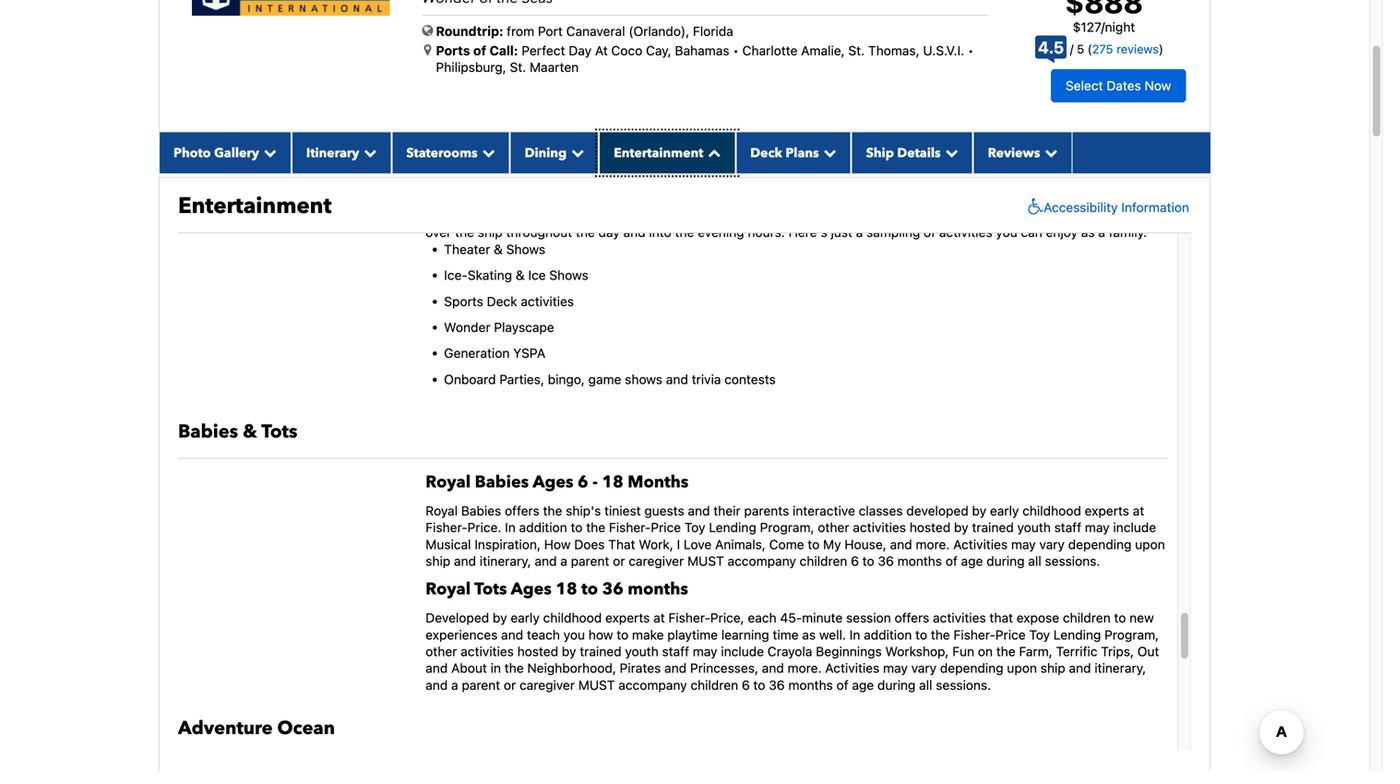 Task type: vqa. For each thing, say whether or not it's contained in the screenshot.
Amalie,
yes



Task type: describe. For each thing, give the bounding box(es) containing it.
guests
[[645, 503, 685, 519]]

fisher- up musical
[[426, 520, 468, 535]]

activities inside royal babies offers the ship's tiniest guests and their parents interactive classes developed by early childhood experts at fisher-price. in addition to the fisher-price toy lending program, other activities hosted by trained youth staff may include musical inspiration, how does that work, i love animals, come to my house, and more. activities may vary depending upon ship and itinerary, and a parent or caregiver must accompany children 6 to 36 months of age during all sessions.
[[954, 537, 1008, 552]]

animals,
[[715, 537, 766, 552]]

to down the princesses,
[[754, 678, 766, 693]]

parent inside royal babies offers the ship's tiniest guests and their parents interactive classes developed by early childhood experts at fisher-price. in addition to the fisher-price toy lending program, other activities hosted by trained youth staff may include musical inspiration, how does that work, i love animals, come to my house, and more. activities may vary depending upon ship and itinerary, and a parent or caregiver must accompany children 6 to 36 months of age during all sessions.
[[571, 554, 610, 569]]

accompany inside developed by early childhood experts at fisher-price, each 45-minute session offers activities that expose children to new experiences and teach you how to make playtime learning time as well. in addition to the fisher-price toy lending program, other activities hosted by trained youth staff may include crayola beginnings workshop, fun on the farm, terrific trips, out and about in the neighborhood, pirates and princesses, and more. activities may vary depending upon ship and itinerary, and a parent or caregiver must accompany children 6 to 36 months of age during all sessions.
[[619, 678, 687, 693]]

a inside royal babies offers the ship's tiniest guests and their parents interactive classes developed by early childhood experts at fisher-price. in addition to the fisher-price toy lending program, other activities hosted by trained youth staff may include musical inspiration, how does that work, i love animals, come to my house, and more. activities may vary depending upon ship and itinerary, and a parent or caregiver must accompany children 6 to 36 months of age during all sessions.
[[560, 554, 567, 569]]

minute
[[802, 611, 843, 626]]

to down ship's
[[571, 520, 583, 535]]

generation yspa
[[444, 346, 546, 361]]

all inside whether you're onboard or onshore, family time is bound to be a fantastic time! games, events and activities are going on all over the ship throughout the day and into the evening hours. here's just a sampling of activities you can enjoy as a family.
[[1153, 208, 1166, 223]]

of inside ports of call: perfect day at coco cay, bahamas • charlotte amalie, st. thomas, u.s.v.i. • philipsburg, st. maarten
[[473, 43, 486, 58]]

cay,
[[646, 43, 672, 58]]

port
[[538, 24, 563, 39]]

0 horizontal spatial 18
[[556, 578, 577, 601]]

fisher- down tiniest
[[609, 520, 651, 535]]

make
[[632, 627, 664, 643]]

include inside developed by early childhood experts at fisher-price, each 45-minute session offers activities that expose children to new experiences and teach you how to make playtime learning time as well. in addition to the fisher-price toy lending program, other activities hosted by trained youth staff may include crayola beginnings workshop, fun on the farm, terrific trips, out and about in the neighborhood, pirates and princesses, and more. activities may vary depending upon ship and itinerary, and a parent or caregiver must accompany children 6 to 36 months of age during all sessions.
[[721, 644, 764, 659]]

& for tots
[[243, 420, 257, 445]]

canaveral
[[566, 24, 625, 39]]

2 horizontal spatial &
[[516, 268, 525, 283]]

well.
[[819, 627, 846, 643]]

adventure ocean
[[178, 716, 335, 742]]

0 horizontal spatial 36
[[602, 578, 624, 601]]

entertainment button
[[599, 132, 736, 173]]

family
[[645, 208, 681, 223]]

just
[[831, 225, 853, 240]]

ship inside developed by early childhood experts at fisher-price, each 45-minute session offers activities that expose children to new experiences and teach you how to make playtime learning time as well. in addition to the fisher-price toy lending program, other activities hosted by trained youth staff may include crayola beginnings workshop, fun on the farm, terrific trips, out and about in the neighborhood, pirates and princesses, and more. activities may vary depending upon ship and itinerary, and a parent or caregiver must accompany children 6 to 36 months of age during all sessions.
[[1041, 661, 1066, 676]]

classes
[[859, 503, 903, 519]]

ship inside royal babies offers the ship's tiniest guests and their parents interactive classes developed by early childhood experts at fisher-price. in addition to the fisher-price toy lending program, other activities hosted by trained youth staff may include musical inspiration, how does that work, i love animals, come to my house, and more. activities may vary depending upon ship and itinerary, and a parent or caregiver must accompany children 6 to 36 months of age during all sessions.
[[426, 554, 451, 569]]

that
[[990, 611, 1013, 626]]

activities down ice
[[521, 294, 574, 309]]

the right into
[[675, 225, 694, 240]]

4.5 / 5 ( 275 reviews )
[[1038, 37, 1164, 57]]

2 horizontal spatial children
[[1063, 611, 1111, 626]]

to left my
[[808, 537, 820, 552]]

and left wheelchair image
[[993, 208, 1015, 223]]

deck plans
[[751, 144, 819, 162]]

fisher- up the fun
[[954, 627, 996, 643]]

love
[[684, 537, 712, 552]]

must inside royal babies offers the ship's tiniest guests and their parents interactive classes developed by early childhood experts at fisher-price. in addition to the fisher-price toy lending program, other activities hosted by trained youth staff may include musical inspiration, how does that work, i love animals, come to my house, and more. activities may vary depending upon ship and itinerary, and a parent or caregiver must accompany children 6 to 36 months of age during all sessions.
[[688, 554, 724, 569]]

upon inside developed by early childhood experts at fisher-price, each 45-minute session offers activities that expose children to new experiences and teach you how to make playtime learning time as well. in addition to the fisher-price toy lending program, other activities hosted by trained youth staff may include crayola beginnings workshop, fun on the farm, terrific trips, out and about in the neighborhood, pirates and princesses, and more. activities may vary depending upon ship and itinerary, and a parent or caregiver must accompany children 6 to 36 months of age during all sessions.
[[1007, 661, 1037, 676]]

or inside developed by early childhood experts at fisher-price, each 45-minute session offers activities that expose children to new experiences and teach you how to make playtime learning time as well. in addition to the fisher-price toy lending program, other activities hosted by trained youth staff may include crayola beginnings workshop, fun on the farm, terrific trips, out and about in the neighborhood, pirates and princesses, and more. activities may vary depending upon ship and itinerary, and a parent or caregiver must accompany children 6 to 36 months of age during all sessions.
[[504, 678, 516, 693]]

contests
[[725, 372, 776, 387]]

chevron down image for ship details
[[941, 146, 959, 159]]

must inside developed by early childhood experts at fisher-price, each 45-minute session offers activities that expose children to new experiences and teach you how to make playtime learning time as well. in addition to the fisher-price toy lending program, other activities hosted by trained youth staff may include crayola beginnings workshop, fun on the farm, terrific trips, out and about in the neighborhood, pirates and princesses, and more. activities may vary depending upon ship and itinerary, and a parent or caregiver must accompany children 6 to 36 months of age during all sessions.
[[579, 678, 615, 693]]

chevron down image for staterooms
[[478, 146, 495, 159]]

of inside royal babies offers the ship's tiniest guests and their parents interactive classes developed by early childhood experts at fisher-price. in addition to the fisher-price toy lending program, other activities hosted by trained youth staff may include musical inspiration, how does that work, i love animals, come to my house, and more. activities may vary depending upon ship and itinerary, and a parent or caregiver must accompany children 6 to 36 months of age during all sessions.
[[946, 554, 958, 569]]

select
[[1066, 78, 1103, 93]]

activities up can
[[1018, 208, 1072, 223]]

all inside developed by early childhood experts at fisher-price, each 45-minute session offers activities that expose children to new experiences and teach you how to make playtime learning time as well. in addition to the fisher-price toy lending program, other activities hosted by trained youth staff may include crayola beginnings workshop, fun on the farm, terrific trips, out and about in the neighborhood, pirates and princesses, and more. activities may vary depending upon ship and itinerary, and a parent or caregiver must accompany children 6 to 36 months of age during all sessions.
[[919, 678, 933, 693]]

royal babies ages 6 - 18 months
[[426, 471, 689, 494]]

plans
[[786, 144, 819, 162]]

0 horizontal spatial deck
[[487, 294, 517, 309]]

0 vertical spatial shows
[[506, 242, 546, 257]]

deck plans button
[[736, 132, 852, 173]]

0 vertical spatial st.
[[849, 43, 865, 58]]

reviews
[[1117, 42, 1159, 56]]

my
[[823, 537, 841, 552]]

day
[[569, 43, 592, 58]]

0 horizontal spatial 6
[[578, 471, 589, 494]]

roundtrip: from port canaveral (orlando), florida
[[436, 24, 734, 39]]

itinerary
[[306, 144, 359, 162]]

2 vertical spatial children
[[691, 678, 738, 693]]

to down does
[[582, 578, 598, 601]]

the up workshop,
[[931, 627, 950, 643]]

or inside whether you're onboard or onshore, family time is bound to be a fantastic time! games, events and activities are going on all over the ship throughout the day and into the evening hours. here's just a sampling of activities you can enjoy as a family.
[[574, 208, 586, 223]]

information
[[1122, 200, 1190, 215]]

during inside royal babies offers the ship's tiniest guests and their parents interactive classes developed by early childhood experts at fisher-price. in addition to the fisher-price toy lending program, other activities hosted by trained youth staff may include musical inspiration, how does that work, i love animals, come to my house, and more. activities may vary depending upon ship and itinerary, and a parent or caregiver must accompany children 6 to 36 months of age during all sessions.
[[987, 554, 1025, 569]]

1 horizontal spatial shows
[[549, 268, 589, 283]]

and down how
[[535, 554, 557, 569]]

sessions. inside royal babies offers the ship's tiniest guests and their parents interactive classes developed by early childhood experts at fisher-price. in addition to the fisher-price toy lending program, other activities hosted by trained youth staff may include musical inspiration, how does that work, i love animals, come to my house, and more. activities may vary depending upon ship and itinerary, and a parent or caregiver must accompany children 6 to 36 months of age during all sessions.
[[1045, 554, 1100, 569]]

and down terrific on the bottom of page
[[1069, 661, 1091, 676]]

months
[[628, 471, 689, 494]]

beginnings
[[816, 644, 882, 659]]

onboard
[[521, 208, 570, 223]]

bingo,
[[548, 372, 585, 387]]

hosted inside royal babies offers the ship's tiniest guests and their parents interactive classes developed by early childhood experts at fisher-price. in addition to the fisher-price toy lending program, other activities hosted by trained youth staff may include musical inspiration, how does that work, i love animals, come to my house, and more. activities may vary depending upon ship and itinerary, and a parent or caregiver must accompany children 6 to 36 months of age during all sessions.
[[910, 520, 951, 535]]

playtime
[[668, 627, 718, 643]]

into
[[649, 225, 672, 240]]

offers inside developed by early childhood experts at fisher-price, each 45-minute session offers activities that expose children to new experiences and teach you how to make playtime learning time as well. in addition to the fisher-price toy lending program, other activities hosted by trained youth staff may include crayola beginnings workshop, fun on the farm, terrific trips, out and about in the neighborhood, pirates and princesses, and more. activities may vary depending upon ship and itinerary, and a parent or caregiver must accompany children 6 to 36 months of age during all sessions.
[[895, 611, 930, 626]]

$127 / night
[[1073, 19, 1135, 35]]

family.
[[1109, 225, 1147, 240]]

the left day
[[576, 225, 595, 240]]

ship
[[866, 144, 894, 162]]

game
[[588, 372, 622, 387]]

the down royal babies ages 6 - 18 months
[[543, 503, 562, 519]]

0 vertical spatial tots
[[261, 420, 298, 445]]

and down experiences
[[426, 678, 448, 693]]

how
[[589, 627, 613, 643]]

each
[[748, 611, 777, 626]]

vary inside developed by early childhood experts at fisher-price, each 45-minute session offers activities that expose children to new experiences and teach you how to make playtime learning time as well. in addition to the fisher-price toy lending program, other activities hosted by trained youth staff may include crayola beginnings workshop, fun on the farm, terrific trips, out and about in the neighborhood, pirates and princesses, and more. activities may vary depending upon ship and itinerary, and a parent or caregiver must accompany children 6 to 36 months of age during all sessions.
[[912, 661, 937, 676]]

ship details
[[866, 144, 941, 162]]

childhood inside royal babies offers the ship's tiniest guests and their parents interactive classes developed by early childhood experts at fisher-price. in addition to the fisher-price toy lending program, other activities hosted by trained youth staff may include musical inspiration, how does that work, i love animals, come to my house, and more. activities may vary depending upon ship and itinerary, and a parent or caregiver must accompany children 6 to 36 months of age during all sessions.
[[1023, 503, 1082, 519]]

globe image
[[422, 24, 433, 37]]

onboard
[[444, 372, 496, 387]]

i
[[677, 537, 680, 552]]

more. inside developed by early childhood experts at fisher-price, each 45-minute session offers activities that expose children to new experiences and teach you how to make playtime learning time as well. in addition to the fisher-price toy lending program, other activities hosted by trained youth staff may include crayola beginnings workshop, fun on the farm, terrific trips, out and about in the neighborhood, pirates and princesses, and more. activities may vary depending upon ship and itinerary, and a parent or caregiver must accompany children 6 to 36 months of age during all sessions.
[[788, 661, 822, 676]]

activities up in
[[461, 644, 514, 659]]

6 inside developed by early childhood experts at fisher-price, each 45-minute session offers activities that expose children to new experiences and teach you how to make playtime learning time as well. in addition to the fisher-price toy lending program, other activities hosted by trained youth staff may include crayola beginnings workshop, fun on the farm, terrific trips, out and about in the neighborhood, pirates and princesses, and more. activities may vary depending upon ship and itinerary, and a parent or caregiver must accompany children 6 to 36 months of age during all sessions.
[[742, 678, 750, 693]]

activities up the fun
[[933, 611, 986, 626]]

theater & shows
[[444, 242, 546, 257]]

staff inside royal babies offers the ship's tiniest guests and their parents interactive classes developed by early childhood experts at fisher-price. in addition to the fisher-price toy lending program, other activities hosted by trained youth staff may include musical inspiration, how does that work, i love animals, come to my house, and more. activities may vary depending upon ship and itinerary, and a parent or caregiver must accompany children 6 to 36 months of age during all sessions.
[[1055, 520, 1082, 535]]

to right how
[[617, 627, 629, 643]]

toy inside royal babies offers the ship's tiniest guests and their parents interactive classes developed by early childhood experts at fisher-price. in addition to the fisher-price toy lending program, other activities hosted by trained youth staff may include musical inspiration, how does that work, i love animals, come to my house, and more. activities may vary depending upon ship and itinerary, and a parent or caregiver must accompany children 6 to 36 months of age during all sessions.
[[685, 520, 706, 535]]

5
[[1077, 42, 1085, 56]]

offers inside royal babies offers the ship's tiniest guests and their parents interactive classes developed by early childhood experts at fisher-price. in addition to the fisher-price toy lending program, other activities hosted by trained youth staff may include musical inspiration, how does that work, i love animals, come to my house, and more. activities may vary depending upon ship and itinerary, and a parent or caregiver must accompany children 6 to 36 months of age during all sessions.
[[505, 503, 540, 519]]

that
[[608, 537, 635, 552]]

by up experiences
[[493, 611, 507, 626]]

onshore,
[[590, 208, 642, 223]]

price inside developed by early childhood experts at fisher-price, each 45-minute session offers activities that expose children to new experiences and teach you how to make playtime learning time as well. in addition to the fisher-price toy lending program, other activities hosted by trained youth staff may include crayola beginnings workshop, fun on the farm, terrific trips, out and about in the neighborhood, pirates and princesses, and more. activities may vary depending upon ship and itinerary, and a parent or caregiver must accompany children 6 to 36 months of age during all sessions.
[[996, 627, 1026, 643]]

generation
[[444, 346, 510, 361]]

hours.
[[748, 225, 785, 240]]

the up theater
[[455, 225, 474, 240]]

how
[[544, 537, 571, 552]]

work,
[[639, 537, 674, 552]]

caregiver inside developed by early childhood experts at fisher-price, each 45-minute session offers activities that expose children to new experiences and teach you how to make playtime learning time as well. in addition to the fisher-price toy lending program, other activities hosted by trained youth staff may include crayola beginnings workshop, fun on the farm, terrific trips, out and about in the neighborhood, pirates and princesses, and more. activities may vary depending upon ship and itinerary, and a parent or caregiver must accompany children 6 to 36 months of age during all sessions.
[[520, 678, 575, 693]]

workshop,
[[886, 644, 949, 659]]

(orlando),
[[629, 24, 690, 39]]

babies & tots
[[178, 420, 298, 445]]

36 inside developed by early childhood experts at fisher-price, each 45-minute session offers activities that expose children to new experiences and teach you how to make playtime learning time as well. in addition to the fisher-price toy lending program, other activities hosted by trained youth staff may include crayola beginnings workshop, fun on the farm, terrific trips, out and about in the neighborhood, pirates and princesses, and more. activities may vary depending upon ship and itinerary, and a parent or caregiver must accompany children 6 to 36 months of age during all sessions.
[[769, 678, 785, 693]]

and right house,
[[890, 537, 912, 552]]

entertainment inside dropdown button
[[614, 144, 704, 162]]

inspiration,
[[475, 537, 541, 552]]

hosted inside developed by early childhood experts at fisher-price, each 45-minute session offers activities that expose children to new experiences and teach you how to make playtime learning time as well. in addition to the fisher-price toy lending program, other activities hosted by trained youth staff may include crayola beginnings workshop, fun on the farm, terrific trips, out and about in the neighborhood, pirates and princesses, and more. activities may vary depending upon ship and itinerary, and a parent or caregiver must accompany children 6 to 36 months of age during all sessions.
[[517, 644, 558, 659]]

price.
[[468, 520, 502, 535]]

0 horizontal spatial st.
[[510, 60, 526, 75]]

a down the going
[[1099, 225, 1106, 240]]

terrific
[[1056, 644, 1098, 659]]

reviews
[[988, 144, 1040, 162]]

dining
[[525, 144, 567, 162]]

details
[[897, 144, 941, 162]]

photo
[[174, 144, 211, 162]]

the up does
[[586, 520, 606, 535]]

a inside developed by early childhood experts at fisher-price, each 45-minute session offers activities that expose children to new experiences and teach you how to make playtime learning time as well. in addition to the fisher-price toy lending program, other activities hosted by trained youth staff may include crayola beginnings workshop, fun on the farm, terrific trips, out and about in the neighborhood, pirates and princesses, and more. activities may vary depending upon ship and itinerary, and a parent or caregiver must accompany children 6 to 36 months of age during all sessions.
[[451, 678, 458, 693]]

wheelchair image
[[1024, 198, 1044, 216]]

and left about
[[426, 661, 448, 676]]

at
[[595, 43, 608, 58]]

entertainment main content
[[150, 0, 1220, 772]]

age inside royal babies offers the ship's tiniest guests and their parents interactive classes developed by early childhood experts at fisher-price. in addition to the fisher-price toy lending program, other activities hosted by trained youth staff may include musical inspiration, how does that work, i love animals, come to my house, and more. activities may vary depending upon ship and itinerary, and a parent or caregiver must accompany children 6 to 36 months of age during all sessions.
[[961, 554, 983, 569]]

caregiver inside royal babies offers the ship's tiniest guests and their parents interactive classes developed by early childhood experts at fisher-price. in addition to the fisher-price toy lending program, other activities hosted by trained youth staff may include musical inspiration, how does that work, i love animals, come to my house, and more. activities may vary depending upon ship and itinerary, and a parent or caregiver must accompany children 6 to 36 months of age during all sessions.
[[629, 554, 684, 569]]

sports
[[444, 294, 483, 309]]

during inside developed by early childhood experts at fisher-price, each 45-minute session offers activities that expose children to new experiences and teach you how to make playtime learning time as well. in addition to the fisher-price toy lending program, other activities hosted by trained youth staff may include crayola beginnings workshop, fun on the farm, terrific trips, out and about in the neighborhood, pirates and princesses, and more. activities may vary depending upon ship and itinerary, and a parent or caregiver must accompany children 6 to 36 months of age during all sessions.
[[878, 678, 916, 693]]

of inside whether you're onboard or onshore, family time is bound to be a fantastic time! games, events and activities are going on all over the ship throughout the day and into the evening hours. here's just a sampling of activities you can enjoy as a family.
[[924, 225, 936, 240]]

1 horizontal spatial 18
[[602, 471, 624, 494]]

and right pirates
[[665, 661, 687, 676]]

you're
[[480, 208, 517, 223]]

staterooms button
[[392, 132, 510, 173]]

to down house,
[[863, 554, 875, 569]]

1 • from the left
[[733, 43, 739, 58]]

by up neighborhood,
[[562, 644, 576, 659]]

other inside developed by early childhood experts at fisher-price, each 45-minute session offers activities that expose children to new experiences and teach you how to make playtime learning time as well. in addition to the fisher-price toy lending program, other activities hosted by trained youth staff may include crayola beginnings workshop, fun on the farm, terrific trips, out and about in the neighborhood, pirates and princesses, and more. activities may vary depending upon ship and itinerary, and a parent or caregiver must accompany children 6 to 36 months of age during all sessions.
[[426, 644, 457, 659]]

ages for tots
[[511, 578, 552, 601]]

early inside royal babies offers the ship's tiniest guests and their parents interactive classes developed by early childhood experts at fisher-price. in addition to the fisher-price toy lending program, other activities hosted by trained youth staff may include musical inspiration, how does that work, i love animals, come to my house, and more. activities may vary depending upon ship and itinerary, and a parent or caregiver must accompany children 6 to 36 months of age during all sessions.
[[990, 503, 1019, 519]]

select          dates now
[[1066, 78, 1172, 93]]

neighborhood,
[[527, 661, 616, 676]]

275 reviews link
[[1092, 42, 1159, 56]]

experiences
[[426, 627, 498, 643]]

age inside developed by early childhood experts at fisher-price, each 45-minute session offers activities that expose children to new experiences and teach you how to make playtime learning time as well. in addition to the fisher-price toy lending program, other activities hosted by trained youth staff may include crayola beginnings workshop, fun on the farm, terrific trips, out and about in the neighborhood, pirates and princesses, and more. activities may vary depending upon ship and itinerary, and a parent or caregiver must accompany children 6 to 36 months of age during all sessions.
[[852, 678, 874, 693]]

their
[[714, 503, 741, 519]]

at inside royal babies offers the ship's tiniest guests and their parents interactive classes developed by early childhood experts at fisher-price. in addition to the fisher-price toy lending program, other activities hosted by trained youth staff may include musical inspiration, how does that work, i love animals, come to my house, and more. activities may vary depending upon ship and itinerary, and a parent or caregiver must accompany children 6 to 36 months of age during all sessions.
[[1133, 503, 1145, 519]]

36 inside royal babies offers the ship's tiniest guests and their parents interactive classes developed by early childhood experts at fisher-price. in addition to the fisher-price toy lending program, other activities hosted by trained youth staff may include musical inspiration, how does that work, i love animals, come to my house, and more. activities may vary depending upon ship and itinerary, and a parent or caregiver must accompany children 6 to 36 months of age during all sessions.
[[878, 554, 894, 569]]

chevron down image for photo gallery
[[259, 146, 277, 159]]

and right day
[[624, 225, 646, 240]]

4.5
[[1038, 37, 1064, 57]]

toy inside developed by early childhood experts at fisher-price, each 45-minute session offers activities that expose children to new experiences and teach you how to make playtime learning time as well. in addition to the fisher-price toy lending program, other activities hosted by trained youth staff may include crayola beginnings workshop, fun on the farm, terrific trips, out and about in the neighborhood, pirates and princesses, and more. activities may vary depending upon ship and itinerary, and a parent or caregiver must accompany children 6 to 36 months of age during all sessions.
[[1029, 627, 1050, 643]]

and left teach at left bottom
[[501, 627, 523, 643]]

early inside developed by early childhood experts at fisher-price, each 45-minute session offers activities that expose children to new experiences and teach you how to make playtime learning time as well. in addition to the fisher-price toy lending program, other activities hosted by trained youth staff may include crayola beginnings workshop, fun on the farm, terrific trips, out and about in the neighborhood, pirates and princesses, and more. activities may vary depending upon ship and itinerary, and a parent or caregiver must accompany children 6 to 36 months of age during all sessions.
[[511, 611, 540, 626]]

at inside developed by early childhood experts at fisher-price, each 45-minute session offers activities that expose children to new experiences and teach you how to make playtime learning time as well. in addition to the fisher-price toy lending program, other activities hosted by trained youth staff may include crayola beginnings workshop, fun on the farm, terrific trips, out and about in the neighborhood, pirates and princesses, and more. activities may vary depending upon ship and itinerary, and a parent or caregiver must accompany children 6 to 36 months of age during all sessions.
[[654, 611, 665, 626]]

and down musical
[[454, 554, 476, 569]]

photo gallery button
[[159, 132, 292, 173]]

wonder playscape
[[444, 320, 554, 335]]

in inside developed by early childhood experts at fisher-price, each 45-minute session offers activities that expose children to new experiences and teach you how to make playtime learning time as well. in addition to the fisher-price toy lending program, other activities hosted by trained youth staff may include crayola beginnings workshop, fun on the farm, terrific trips, out and about in the neighborhood, pirates and princesses, and more. activities may vary depending upon ship and itinerary, and a parent or caregiver must accompany children 6 to 36 months of age during all sessions.
[[850, 627, 860, 643]]

chevron up image
[[704, 146, 721, 159]]

0 horizontal spatial entertainment
[[178, 191, 332, 221]]

ages for babies
[[533, 471, 574, 494]]

tiniest
[[605, 503, 641, 519]]

to inside whether you're onboard or onshore, family time is bound to be a fantastic time! games, events and activities are going on all over the ship throughout the day and into the evening hours. here's just a sampling of activities you can enjoy as a family.
[[768, 208, 780, 223]]

here's
[[789, 225, 828, 240]]

childhood inside developed by early childhood experts at fisher-price, each 45-minute session offers activities that expose children to new experiences and teach you how to make playtime learning time as well. in addition to the fisher-price toy lending program, other activities hosted by trained youth staff may include crayola beginnings workshop, fun on the farm, terrific trips, out and about in the neighborhood, pirates and princesses, and more. activities may vary depending upon ship and itinerary, and a parent or caregiver must accompany children 6 to 36 months of age during all sessions.
[[543, 611, 602, 626]]

experts inside developed by early childhood experts at fisher-price, each 45-minute session offers activities that expose children to new experiences and teach you how to make playtime learning time as well. in addition to the fisher-price toy lending program, other activities hosted by trained youth staff may include crayola beginnings workshop, fun on the farm, terrific trips, out and about in the neighborhood, pirates and princesses, and more. activities may vary depending upon ship and itinerary, and a parent or caregiver must accompany children 6 to 36 months of age during all sessions.
[[606, 611, 650, 626]]

ice-skating & ice shows
[[444, 268, 589, 283]]



Task type: locate. For each thing, give the bounding box(es) containing it.
staff inside developed by early childhood experts at fisher-price, each 45-minute session offers activities that expose children to new experiences and teach you how to make playtime learning time as well. in addition to the fisher-price toy lending program, other activities hosted by trained youth staff may include crayola beginnings workshop, fun on the farm, terrific trips, out and about in the neighborhood, pirates and princesses, and more. activities may vary depending upon ship and itinerary, and a parent or caregiver must accompany children 6 to 36 months of age during all sessions.
[[662, 644, 689, 659]]

musical
[[426, 537, 471, 552]]

you inside whether you're onboard or onshore, family time is bound to be a fantastic time! games, events and activities are going on all over the ship throughout the day and into the evening hours. here's just a sampling of activities you can enjoy as a family.
[[996, 225, 1018, 240]]

time left is
[[684, 208, 710, 223]]

caregiver
[[629, 554, 684, 569], [520, 678, 575, 693]]

chevron down image for reviews
[[1040, 146, 1058, 159]]

1 horizontal spatial or
[[574, 208, 586, 223]]

0 horizontal spatial addition
[[519, 520, 567, 535]]

about
[[451, 661, 487, 676]]

1 horizontal spatial in
[[850, 627, 860, 643]]

during up that
[[987, 554, 1025, 569]]

more. inside royal babies offers the ship's tiniest guests and their parents interactive classes developed by early childhood experts at fisher-price. in addition to the fisher-price toy lending program, other activities hosted by trained youth staff may include musical inspiration, how does that work, i love animals, come to my house, and more. activities may vary depending upon ship and itinerary, and a parent or caregiver must accompany children 6 to 36 months of age during all sessions.
[[916, 537, 950, 552]]

chevron down image inside itinerary dropdown button
[[359, 146, 377, 159]]

1 horizontal spatial itinerary,
[[1095, 661, 1146, 676]]

itinerary, down the inspiration,
[[480, 554, 531, 569]]

evening
[[698, 225, 744, 240]]

1 royal from the top
[[426, 471, 471, 494]]

activities inside developed by early childhood experts at fisher-price, each 45-minute session offers activities that expose children to new experiences and teach you how to make playtime learning time as well. in addition to the fisher-price toy lending program, other activities hosted by trained youth staff may include crayola beginnings workshop, fun on the farm, terrific trips, out and about in the neighborhood, pirates and princesses, and more. activities may vary depending upon ship and itinerary, and a parent or caregiver must accompany children 6 to 36 months of age during all sessions.
[[825, 661, 880, 676]]

tots
[[261, 420, 298, 445], [475, 578, 507, 601]]

0 horizontal spatial ship
[[426, 554, 451, 569]]

royal caribbean image
[[192, 0, 390, 16]]

amalie,
[[801, 43, 845, 58]]

a right be
[[802, 208, 809, 223]]

shows down throughout
[[506, 242, 546, 257]]

activities down events
[[939, 225, 993, 240]]

price down that
[[996, 627, 1026, 643]]

0 vertical spatial royal
[[426, 471, 471, 494]]

1 horizontal spatial children
[[800, 554, 848, 569]]

/ inside 4.5 / 5 ( 275 reviews )
[[1070, 42, 1074, 56]]

•
[[733, 43, 739, 58], [968, 43, 974, 58]]

0 horizontal spatial itinerary,
[[480, 554, 531, 569]]

deck inside dropdown button
[[751, 144, 782, 162]]

activities
[[1018, 208, 1072, 223], [939, 225, 993, 240], [521, 294, 574, 309], [853, 520, 906, 535], [933, 611, 986, 626], [461, 644, 514, 659]]

going
[[1097, 208, 1131, 223]]

depending inside developed by early childhood experts at fisher-price, each 45-minute session offers activities that expose children to new experiences and teach you how to make playtime learning time as well. in addition to the fisher-price toy lending program, other activities hosted by trained youth staff may include crayola beginnings workshop, fun on the farm, terrific trips, out and about in the neighborhood, pirates and princesses, and more. activities may vary depending upon ship and itinerary, and a parent or caregiver must accompany children 6 to 36 months of age during all sessions.
[[940, 661, 1004, 676]]

2 horizontal spatial months
[[898, 554, 942, 569]]

lending up terrific on the bottom of page
[[1054, 627, 1101, 643]]

1 vertical spatial ship
[[426, 554, 451, 569]]

0 horizontal spatial staff
[[662, 644, 689, 659]]

program, inside developed by early childhood experts at fisher-price, each 45-minute session offers activities that expose children to new experiences and teach you how to make playtime learning time as well. in addition to the fisher-price toy lending program, other activities hosted by trained youth staff may include crayola beginnings workshop, fun on the farm, terrific trips, out and about in the neighborhood, pirates and princesses, and more. activities may vary depending upon ship and itinerary, and a parent or caregiver must accompany children 6 to 36 months of age during all sessions.
[[1105, 627, 1159, 643]]

months inside developed by early childhood experts at fisher-price, each 45-minute session offers activities that expose children to new experiences and teach you how to make playtime learning time as well. in addition to the fisher-price toy lending program, other activities hosted by trained youth staff may include crayola beginnings workshop, fun on the farm, terrific trips, out and about in the neighborhood, pirates and princesses, and more. activities may vary depending upon ship and itinerary, and a parent or caregiver must accompany children 6 to 36 months of age during all sessions.
[[789, 678, 833, 693]]

itinerary, inside royal babies offers the ship's tiniest guests and their parents interactive classes developed by early childhood experts at fisher-price. in addition to the fisher-price toy lending program, other activities hosted by trained youth staff may include musical inspiration, how does that work, i love animals, come to my house, and more. activities may vary depending upon ship and itinerary, and a parent or caregiver must accompany children 6 to 36 months of age during all sessions.
[[480, 554, 531, 569]]

include inside royal babies offers the ship's tiniest guests and their parents interactive classes developed by early childhood experts at fisher-price. in addition to the fisher-price toy lending program, other activities hosted by trained youth staff may include musical inspiration, how does that work, i love animals, come to my house, and more. activities may vary depending upon ship and itinerary, and a parent or caregiver must accompany children 6 to 36 months of age during all sessions.
[[1113, 520, 1157, 535]]

ports
[[436, 43, 470, 58]]

and left 'trivia'
[[666, 372, 688, 387]]

lending inside developed by early childhood experts at fisher-price, each 45-minute session offers activities that expose children to new experiences and teach you how to make playtime learning time as well. in addition to the fisher-price toy lending program, other activities hosted by trained youth staff may include crayola beginnings workshop, fun on the farm, terrific trips, out and about in the neighborhood, pirates and princesses, and more. activities may vary depending upon ship and itinerary, and a parent or caregiver must accompany children 6 to 36 months of age during all sessions.
[[1054, 627, 1101, 643]]

children down my
[[800, 554, 848, 569]]

months down crayola
[[789, 678, 833, 693]]

sessions. inside developed by early childhood experts at fisher-price, each 45-minute session offers activities that expose children to new experiences and teach you how to make playtime learning time as well. in addition to the fisher-price toy lending program, other activities hosted by trained youth staff may include crayola beginnings workshop, fun on the farm, terrific trips, out and about in the neighborhood, pirates and princesses, and more. activities may vary depending upon ship and itinerary, and a parent or caregiver must accompany children 6 to 36 months of age during all sessions.
[[936, 678, 991, 693]]

0 vertical spatial offers
[[505, 503, 540, 519]]

accessibility information link
[[1024, 198, 1190, 216]]

0 horizontal spatial experts
[[606, 611, 650, 626]]

chevron down image left reviews
[[941, 146, 959, 159]]

parent down about
[[462, 678, 500, 693]]

1 vertical spatial 36
[[602, 578, 624, 601]]

2 horizontal spatial all
[[1153, 208, 1166, 223]]

whether
[[426, 208, 477, 223]]

and
[[993, 208, 1015, 223], [624, 225, 646, 240], [666, 372, 688, 387], [688, 503, 710, 519], [890, 537, 912, 552], [454, 554, 476, 569], [535, 554, 557, 569], [501, 627, 523, 643], [426, 661, 448, 676], [665, 661, 687, 676], [762, 661, 784, 676], [1069, 661, 1091, 676], [426, 678, 448, 693]]

the
[[455, 225, 474, 240], [576, 225, 595, 240], [675, 225, 694, 240], [543, 503, 562, 519], [586, 520, 606, 535], [931, 627, 950, 643], [997, 644, 1016, 659], [505, 661, 524, 676]]

map marker image
[[424, 43, 431, 56]]

0 horizontal spatial lending
[[709, 520, 757, 535]]

1 vertical spatial royal
[[426, 503, 458, 519]]

are
[[1075, 208, 1094, 223]]

months down developed at the right bottom of page
[[898, 554, 942, 569]]

coco
[[611, 43, 643, 58]]

1 vertical spatial must
[[579, 678, 615, 693]]

to up workshop,
[[916, 627, 928, 643]]

0 vertical spatial program,
[[760, 520, 815, 535]]

ship up theater & shows
[[478, 225, 503, 240]]

trivia
[[692, 372, 721, 387]]

0 vertical spatial ship
[[478, 225, 503, 240]]

chevron down image left "ship"
[[819, 146, 837, 159]]

0 vertical spatial as
[[1081, 225, 1095, 240]]

youth inside royal babies offers the ship's tiniest guests and their parents interactive classes developed by early childhood experts at fisher-price. in addition to the fisher-price toy lending program, other activities hosted by trained youth staff may include musical inspiration, how does that work, i love animals, come to my house, and more. activities may vary depending upon ship and itinerary, and a parent or caregiver must accompany children 6 to 36 months of age during all sessions.
[[1018, 520, 1051, 535]]

expose
[[1017, 611, 1060, 626]]

of down games,
[[924, 225, 936, 240]]

adventure
[[178, 716, 273, 742]]

0 horizontal spatial at
[[654, 611, 665, 626]]

price down guests
[[651, 520, 681, 535]]

all down workshop,
[[919, 678, 933, 693]]

1 vertical spatial children
[[1063, 611, 1111, 626]]

0 vertical spatial entertainment
[[614, 144, 704, 162]]

chevron down image up onboard
[[567, 146, 584, 159]]

addition
[[519, 520, 567, 535], [864, 627, 912, 643]]

experts inside royal babies offers the ship's tiniest guests and their parents interactive classes developed by early childhood experts at fisher-price. in addition to the fisher-price toy lending program, other activities hosted by trained youth staff may include musical inspiration, how does that work, i love animals, come to my house, and more. activities may vary depending upon ship and itinerary, and a parent or caregiver must accompany children 6 to 36 months of age during all sessions.
[[1085, 503, 1130, 519]]

2 vertical spatial babies
[[461, 503, 501, 519]]

ice
[[528, 268, 546, 283]]

0 horizontal spatial months
[[628, 578, 688, 601]]

royal up 'developed'
[[426, 578, 471, 601]]

36 down house,
[[878, 554, 894, 569]]

1 horizontal spatial caregiver
[[629, 554, 684, 569]]

2 vertical spatial ship
[[1041, 661, 1066, 676]]

include up new
[[1113, 520, 1157, 535]]

depending inside royal babies offers the ship's tiniest guests and their parents interactive classes developed by early childhood experts at fisher-price. in addition to the fisher-price toy lending program, other activities hosted by trained youth staff may include musical inspiration, how does that work, i love animals, come to my house, and more. activities may vary depending upon ship and itinerary, and a parent or caregiver must accompany children 6 to 36 months of age during all sessions.
[[1068, 537, 1132, 552]]

0 horizontal spatial as
[[802, 627, 816, 643]]

0 vertical spatial 36
[[878, 554, 894, 569]]

enjoy
[[1046, 225, 1078, 240]]

1 horizontal spatial include
[[1113, 520, 1157, 535]]

the left farm,
[[997, 644, 1016, 659]]

toy down expose
[[1029, 627, 1050, 643]]

accompany inside royal babies offers the ship's tiniest guests and their parents interactive classes developed by early childhood experts at fisher-price. in addition to the fisher-price toy lending program, other activities hosted by trained youth staff may include musical inspiration, how does that work, i love animals, come to my house, and more. activities may vary depending upon ship and itinerary, and a parent or caregiver must accompany children 6 to 36 months of age during all sessions.
[[728, 554, 796, 569]]

to left new
[[1114, 611, 1126, 626]]

youth inside developed by early childhood experts at fisher-price, each 45-minute session offers activities that expose children to new experiences and teach you how to make playtime learning time as well. in addition to the fisher-price toy lending program, other activities hosted by trained youth staff may include crayola beginnings workshop, fun on the farm, terrific trips, out and about in the neighborhood, pirates and princesses, and more. activities may vary depending upon ship and itinerary, and a parent or caregiver must accompany children 6 to 36 months of age during all sessions.
[[625, 644, 659, 659]]

farm,
[[1019, 644, 1053, 659]]

6 down house,
[[851, 554, 859, 569]]

developed
[[907, 503, 969, 519]]

more. down crayola
[[788, 661, 822, 676]]

0 vertical spatial 6
[[578, 471, 589, 494]]

in
[[505, 520, 516, 535], [850, 627, 860, 643]]

st.
[[849, 43, 865, 58], [510, 60, 526, 75]]

to left be
[[768, 208, 780, 223]]

0 horizontal spatial •
[[733, 43, 739, 58]]

chevron down image for deck plans
[[819, 146, 837, 159]]

accessibility
[[1044, 200, 1118, 215]]

1 vertical spatial program,
[[1105, 627, 1159, 643]]

1 vertical spatial activities
[[825, 661, 880, 676]]

1 vertical spatial itinerary,
[[1095, 661, 1146, 676]]

0 horizontal spatial offers
[[505, 503, 540, 519]]

on inside whether you're onboard or onshore, family time is bound to be a fantastic time! games, events and activities are going on all over the ship throughout the day and into the evening hours. here's just a sampling of activities you can enjoy as a family.
[[1134, 208, 1149, 223]]

-
[[593, 471, 598, 494]]

must
[[688, 554, 724, 569], [579, 678, 615, 693]]

other down experiences
[[426, 644, 457, 659]]

ice-
[[444, 268, 468, 283]]

1 horizontal spatial •
[[968, 43, 974, 58]]

/ for $127
[[1101, 19, 1105, 35]]

/ for 4.5
[[1070, 42, 1074, 56]]

chevron down image left itinerary
[[259, 146, 277, 159]]

1 horizontal spatial must
[[688, 554, 724, 569]]

royal up musical
[[426, 503, 458, 519]]

0 vertical spatial in
[[505, 520, 516, 535]]

1 vertical spatial as
[[802, 627, 816, 643]]

1 vertical spatial trained
[[580, 644, 622, 659]]

1 horizontal spatial experts
[[1085, 503, 1130, 519]]

playscape
[[494, 320, 554, 335]]

upon up new
[[1135, 537, 1165, 552]]

program, inside royal babies offers the ship's tiniest guests and their parents interactive classes developed by early childhood experts at fisher-price. in addition to the fisher-price toy lending program, other activities hosted by trained youth staff may include musical inspiration, how does that work, i love animals, come to my house, and more. activities may vary depending upon ship and itinerary, and a parent or caregiver must accompany children 6 to 36 months of age during all sessions.
[[760, 520, 815, 535]]

1 vertical spatial 18
[[556, 578, 577, 601]]

5 chevron down image from the left
[[1040, 146, 1058, 159]]

2 horizontal spatial 36
[[878, 554, 894, 569]]

4 chevron down image from the left
[[819, 146, 837, 159]]

0 vertical spatial other
[[818, 520, 850, 535]]

1 vertical spatial toy
[[1029, 627, 1050, 643]]

0 horizontal spatial activities
[[825, 661, 880, 676]]

youth up expose
[[1018, 520, 1051, 535]]

early up teach at left bottom
[[511, 611, 540, 626]]

1 vertical spatial offers
[[895, 611, 930, 626]]

accessibility information
[[1044, 200, 1190, 215]]

select          dates now link
[[1051, 69, 1186, 103]]

during
[[987, 554, 1025, 569], [878, 678, 916, 693]]

in inside royal babies offers the ship's tiniest guests and their parents interactive classes developed by early childhood experts at fisher-price. in addition to the fisher-price toy lending program, other activities hosted by trained youth staff may include musical inspiration, how does that work, i love animals, come to my house, and more. activities may vary depending upon ship and itinerary, and a parent or caregiver must accompany children 6 to 36 months of age during all sessions.
[[505, 520, 516, 535]]

a down how
[[560, 554, 567, 569]]

1 horizontal spatial parent
[[571, 554, 610, 569]]

early right developed at the right bottom of page
[[990, 503, 1019, 519]]

ages up ship's
[[533, 471, 574, 494]]

early
[[990, 503, 1019, 519], [511, 611, 540, 626]]

new
[[1130, 611, 1154, 626]]

0 horizontal spatial accompany
[[619, 678, 687, 693]]

vary up expose
[[1040, 537, 1065, 552]]

0 horizontal spatial include
[[721, 644, 764, 659]]

shows right ice
[[549, 268, 589, 283]]

babies inside royal babies offers the ship's tiniest guests and their parents interactive classes developed by early childhood experts at fisher-price. in addition to the fisher-price toy lending program, other activities hosted by trained youth staff may include musical inspiration, how does that work, i love animals, come to my house, and more. activities may vary depending upon ship and itinerary, and a parent or caregiver must accompany children 6 to 36 months of age during all sessions.
[[461, 503, 501, 519]]

time inside whether you're onboard or onshore, family time is bound to be a fantastic time! games, events and activities are going on all over the ship throughout the day and into the evening hours. here's just a sampling of activities you can enjoy as a family.
[[684, 208, 710, 223]]

itinerary button
[[292, 132, 392, 173]]

chevron down image
[[359, 146, 377, 159], [941, 146, 959, 159]]

chevron down image up wheelchair image
[[1040, 146, 1058, 159]]

you inside developed by early childhood experts at fisher-price, each 45-minute session offers activities that expose children to new experiences and teach you how to make playtime learning time as well. in addition to the fisher-price toy lending program, other activities hosted by trained youth staff may include crayola beginnings workshop, fun on the farm, terrific trips, out and about in the neighborhood, pirates and princesses, and more. activities may vary depending upon ship and itinerary, and a parent or caregiver must accompany children 6 to 36 months of age during all sessions.
[[564, 627, 585, 643]]

whether you're onboard or onshore, family time is bound to be a fantastic time! games, events and activities are going on all over the ship throughout the day and into the evening hours. here's just a sampling of activities you can enjoy as a family.
[[426, 208, 1166, 240]]

offers up workshop,
[[895, 611, 930, 626]]

chevron down image inside staterooms dropdown button
[[478, 146, 495, 159]]

1 horizontal spatial addition
[[864, 627, 912, 643]]

upon down farm,
[[1007, 661, 1037, 676]]

parent down does
[[571, 554, 610, 569]]

36 down that
[[602, 578, 624, 601]]

1 chevron down image from the left
[[259, 146, 277, 159]]

now
[[1145, 78, 1172, 93]]

children inside royal babies offers the ship's tiniest guests and their parents interactive classes developed by early childhood experts at fisher-price. in addition to the fisher-price toy lending program, other activities hosted by trained youth staff may include musical inspiration, how does that work, i love animals, come to my house, and more. activities may vary depending upon ship and itinerary, and a parent or caregiver must accompany children 6 to 36 months of age during all sessions.
[[800, 554, 848, 569]]

price inside royal babies offers the ship's tiniest guests and their parents interactive classes developed by early childhood experts at fisher-price. in addition to the fisher-price toy lending program, other activities hosted by trained youth staff may include musical inspiration, how does that work, i love animals, come to my house, and more. activities may vary depending upon ship and itinerary, and a parent or caregiver must accompany children 6 to 36 months of age during all sessions.
[[651, 520, 681, 535]]

0 vertical spatial during
[[987, 554, 1025, 569]]

activities inside royal babies offers the ship's tiniest guests and their parents interactive classes developed by early childhood experts at fisher-price. in addition to the fisher-price toy lending program, other activities hosted by trained youth staff may include musical inspiration, how does that work, i love animals, come to my house, and more. activities may vary depending upon ship and itinerary, and a parent or caregiver must accompany children 6 to 36 months of age during all sessions.
[[853, 520, 906, 535]]

by down developed at the right bottom of page
[[954, 520, 969, 535]]

0 vertical spatial upon
[[1135, 537, 1165, 552]]

sampling
[[867, 225, 920, 240]]

crayola
[[768, 644, 813, 659]]

roundtrip:
[[436, 24, 504, 39]]

deck up wonder playscape
[[487, 294, 517, 309]]

2 vertical spatial &
[[243, 420, 257, 445]]

babies for royal babies ages 6 - 18 months
[[475, 471, 529, 494]]

children up terrific on the bottom of page
[[1063, 611, 1111, 626]]

in up beginnings
[[850, 627, 860, 643]]

addition inside developed by early childhood experts at fisher-price, each 45-minute session offers activities that expose children to new experiences and teach you how to make playtime learning time as well. in addition to the fisher-price toy lending program, other activities hosted by trained youth staff may include crayola beginnings workshop, fun on the farm, terrific trips, out and about in the neighborhood, pirates and princesses, and more. activities may vary depending upon ship and itinerary, and a parent or caregiver must accompany children 6 to 36 months of age during all sessions.
[[864, 627, 912, 643]]

1 vertical spatial you
[[564, 627, 585, 643]]

the right in
[[505, 661, 524, 676]]

other
[[818, 520, 850, 535], [426, 644, 457, 659]]

itinerary, inside developed by early childhood experts at fisher-price, each 45-minute session offers activities that expose children to new experiences and teach you how to make playtime learning time as well. in addition to the fisher-price toy lending program, other activities hosted by trained youth staff may include crayola beginnings workshop, fun on the farm, terrific trips, out and about in the neighborhood, pirates and princesses, and more. activities may vary depending upon ship and itinerary, and a parent or caregiver must accompany children 6 to 36 months of age during all sessions.
[[1095, 661, 1146, 676]]

is
[[714, 208, 723, 223]]

royal up price.
[[426, 471, 471, 494]]

as inside developed by early childhood experts at fisher-price, each 45-minute session offers activities that expose children to new experiences and teach you how to make playtime learning time as well. in addition to the fisher-price toy lending program, other activities hosted by trained youth staff may include crayola beginnings workshop, fun on the farm, terrific trips, out and about in the neighborhood, pirates and princesses, and more. activities may vary depending upon ship and itinerary, and a parent or caregiver must accompany children 6 to 36 months of age during all sessions.
[[802, 627, 816, 643]]

6 inside royal babies offers the ship's tiniest guests and their parents interactive classes developed by early childhood experts at fisher-price. in addition to the fisher-price toy lending program, other activities hosted by trained youth staff may include musical inspiration, how does that work, i love animals, come to my house, and more. activities may vary depending upon ship and itinerary, and a parent or caregiver must accompany children 6 to 36 months of age during all sessions.
[[851, 554, 859, 569]]

trained up that
[[972, 520, 1014, 535]]

1 vertical spatial time
[[773, 627, 799, 643]]

0 vertical spatial all
[[1153, 208, 1166, 223]]

1 horizontal spatial st.
[[849, 43, 865, 58]]

& for shows
[[494, 242, 503, 257]]

royal tots  ages 18 to 36 months
[[426, 578, 688, 601]]

2 vertical spatial 36
[[769, 678, 785, 693]]

offers up the inspiration,
[[505, 503, 540, 519]]

caregiver down work,
[[629, 554, 684, 569]]

must down love
[[688, 554, 724, 569]]

depending down the fun
[[940, 661, 1004, 676]]

1 horizontal spatial price
[[996, 627, 1026, 643]]

1 vertical spatial ages
[[511, 578, 552, 601]]

1 horizontal spatial at
[[1133, 503, 1145, 519]]

0 vertical spatial hosted
[[910, 520, 951, 535]]

include
[[1113, 520, 1157, 535], [721, 644, 764, 659]]

accompany
[[728, 554, 796, 569], [619, 678, 687, 693]]

as
[[1081, 225, 1095, 240], [802, 627, 816, 643]]

onboard parties, bingo, game shows and trivia contests
[[444, 372, 776, 387]]

chevron down image inside dining dropdown button
[[567, 146, 584, 159]]

on inside developed by early childhood experts at fisher-price, each 45-minute session offers activities that expose children to new experiences and teach you how to make playtime learning time as well. in addition to the fisher-price toy lending program, other activities hosted by trained youth staff may include crayola beginnings workshop, fun on the farm, terrific trips, out and about in the neighborhood, pirates and princesses, and more. activities may vary depending upon ship and itinerary, and a parent or caregiver must accompany children 6 to 36 months of age during all sessions.
[[978, 644, 993, 659]]

/ left 5
[[1070, 42, 1074, 56]]

addition inside royal babies offers the ship's tiniest guests and their parents interactive classes developed by early childhood experts at fisher-price. in addition to the fisher-price toy lending program, other activities hosted by trained youth staff may include musical inspiration, how does that work, i love animals, come to my house, and more. activities may vary depending upon ship and itinerary, and a parent or caregiver must accompany children 6 to 36 months of age during all sessions.
[[519, 520, 567, 535]]

45-
[[780, 611, 802, 626]]

time inside developed by early childhood experts at fisher-price, each 45-minute session offers activities that expose children to new experiences and teach you how to make playtime learning time as well. in addition to the fisher-price toy lending program, other activities hosted by trained youth staff may include crayola beginnings workshop, fun on the farm, terrific trips, out and about in the neighborhood, pirates and princesses, and more. activities may vary depending upon ship and itinerary, and a parent or caregiver must accompany children 6 to 36 months of age during all sessions.
[[773, 627, 799, 643]]

wonder
[[444, 320, 491, 335]]

st. right "amalie,"
[[849, 43, 865, 58]]

1 vertical spatial lending
[[1054, 627, 1101, 643]]

3 chevron down image from the left
[[567, 146, 584, 159]]

0 horizontal spatial hosted
[[517, 644, 558, 659]]

2 vertical spatial royal
[[426, 578, 471, 601]]

2 royal from the top
[[426, 503, 458, 519]]

of down beginnings
[[837, 678, 849, 693]]

chevron down image for dining
[[567, 146, 584, 159]]

chevron down image
[[259, 146, 277, 159], [478, 146, 495, 159], [567, 146, 584, 159], [819, 146, 837, 159], [1040, 146, 1058, 159]]

1 vertical spatial st.
[[510, 60, 526, 75]]

as inside whether you're onboard or onshore, family time is bound to be a fantastic time! games, events and activities are going on all over the ship throughout the day and into the evening hours. here's just a sampling of activities you can enjoy as a family.
[[1081, 225, 1095, 240]]

ship inside whether you're onboard or onshore, family time is bound to be a fantastic time! games, events and activities are going on all over the ship throughout the day and into the evening hours. here's just a sampling of activities you can enjoy as a family.
[[478, 225, 503, 240]]

florida
[[693, 24, 734, 39]]

1 vertical spatial accompany
[[619, 678, 687, 693]]

sessions. up expose
[[1045, 554, 1100, 569]]

other inside royal babies offers the ship's tiniest guests and their parents interactive classes developed by early childhood experts at fisher-price. in addition to the fisher-price toy lending program, other activities hosted by trained youth staff may include musical inspiration, how does that work, i love animals, come to my house, and more. activities may vary depending upon ship and itinerary, and a parent or caregiver must accompany children 6 to 36 months of age during all sessions.
[[818, 520, 850, 535]]

0 vertical spatial more.
[[916, 537, 950, 552]]

program,
[[760, 520, 815, 535], [1105, 627, 1159, 643]]

1 horizontal spatial depending
[[1068, 537, 1132, 552]]

upon
[[1135, 537, 1165, 552], [1007, 661, 1037, 676]]

chevron down image inside deck plans dropdown button
[[819, 146, 837, 159]]

1 vertical spatial &
[[516, 268, 525, 283]]

perfect
[[522, 43, 565, 58]]

you left can
[[996, 225, 1018, 240]]

1 horizontal spatial deck
[[751, 144, 782, 162]]

events
[[950, 208, 989, 223]]

0 horizontal spatial you
[[564, 627, 585, 643]]

0 vertical spatial babies
[[178, 420, 238, 445]]

1 horizontal spatial during
[[987, 554, 1025, 569]]

months inside royal babies offers the ship's tiniest guests and their parents interactive classes developed by early childhood experts at fisher-price. in addition to the fisher-price toy lending program, other activities hosted by trained youth staff may include musical inspiration, how does that work, i love animals, come to my house, and more. activities may vary depending upon ship and itinerary, and a parent or caregiver must accompany children 6 to 36 months of age during all sessions.
[[898, 554, 942, 569]]

0 horizontal spatial age
[[852, 678, 874, 693]]

hosted
[[910, 520, 951, 535], [517, 644, 558, 659]]

upon inside royal babies offers the ship's tiniest guests and their parents interactive classes developed by early childhood experts at fisher-price. in addition to the fisher-price toy lending program, other activities hosted by trained youth staff may include musical inspiration, how does that work, i love animals, come to my house, and more. activities may vary depending upon ship and itinerary, and a parent or caregiver must accompany children 6 to 36 months of age during all sessions.
[[1135, 537, 1165, 552]]

0 horizontal spatial toy
[[685, 520, 706, 535]]

ship down farm,
[[1041, 661, 1066, 676]]

of inside developed by early childhood experts at fisher-price, each 45-minute session offers activities that expose children to new experiences and teach you how to make playtime learning time as well. in addition to the fisher-price toy lending program, other activities hosted by trained youth staff may include crayola beginnings workshop, fun on the farm, terrific trips, out and about in the neighborhood, pirates and princesses, and more. activities may vary depending upon ship and itinerary, and a parent or caregiver must accompany children 6 to 36 months of age during all sessions.
[[837, 678, 849, 693]]

addition down session
[[864, 627, 912, 643]]

1 chevron down image from the left
[[359, 146, 377, 159]]

program, up come
[[760, 520, 815, 535]]

entertainment down gallery
[[178, 191, 332, 221]]

lending
[[709, 520, 757, 535], [1054, 627, 1101, 643]]

house,
[[845, 537, 887, 552]]

ports of call: perfect day at coco cay, bahamas • charlotte amalie, st. thomas, u.s.v.i. • philipsburg, st. maarten
[[436, 43, 974, 75]]

1 vertical spatial on
[[978, 644, 993, 659]]

fisher- up playtime
[[669, 611, 711, 626]]

chevron down image inside ship details dropdown button
[[941, 146, 959, 159]]

and down crayola
[[762, 661, 784, 676]]

babies for royal babies offers the ship's tiniest guests and their parents interactive classes developed by early childhood experts at fisher-price. in addition to the fisher-price toy lending program, other activities hosted by trained youth staff may include musical inspiration, how does that work, i love animals, come to my house, and more. activities may vary depending upon ship and itinerary, and a parent or caregiver must accompany children 6 to 36 months of age during all sessions.
[[461, 503, 501, 519]]

a
[[802, 208, 809, 223], [856, 225, 863, 240], [1099, 225, 1106, 240], [560, 554, 567, 569], [451, 678, 458, 693]]

0 vertical spatial staff
[[1055, 520, 1082, 535]]

parent inside developed by early childhood experts at fisher-price, each 45-minute session offers activities that expose children to new experiences and teach you how to make playtime learning time as well. in addition to the fisher-price toy lending program, other activities hosted by trained youth staff may include crayola beginnings workshop, fun on the farm, terrific trips, out and about in the neighborhood, pirates and princesses, and more. activities may vary depending upon ship and itinerary, and a parent or caregiver must accompany children 6 to 36 months of age during all sessions.
[[462, 678, 500, 693]]

2 vertical spatial 6
[[742, 678, 750, 693]]

trained inside royal babies offers the ship's tiniest guests and their parents interactive classes developed by early childhood experts at fisher-price. in addition to the fisher-price toy lending program, other activities hosted by trained youth staff may include musical inspiration, how does that work, i love animals, come to my house, and more. activities may vary depending upon ship and itinerary, and a parent or caregiver must accompany children 6 to 36 months of age during all sessions.
[[972, 520, 1014, 535]]

more.
[[916, 537, 950, 552], [788, 661, 822, 676]]

chevron down image for itinerary
[[359, 146, 377, 159]]

activities down classes
[[853, 520, 906, 535]]

vary inside royal babies offers the ship's tiniest guests and their parents interactive classes developed by early childhood experts at fisher-price. in addition to the fisher-price toy lending program, other activities hosted by trained youth staff may include musical inspiration, how does that work, i love animals, come to my house, and more. activities may vary depending upon ship and itinerary, and a parent or caregiver must accompany children 6 to 36 months of age during all sessions.
[[1040, 537, 1065, 552]]

by right developed at the right bottom of page
[[972, 503, 987, 519]]

all inside royal babies offers the ship's tiniest guests and their parents interactive classes developed by early childhood experts at fisher-price. in addition to the fisher-price toy lending program, other activities hosted by trained youth staff may include musical inspiration, how does that work, i love animals, come to my house, and more. activities may vary depending upon ship and itinerary, and a parent or caregiver must accompany children 6 to 36 months of age during all sessions.
[[1028, 554, 1042, 569]]

1 vertical spatial vary
[[912, 661, 937, 676]]

deck left plans
[[751, 144, 782, 162]]

time up crayola
[[773, 627, 799, 643]]

by
[[972, 503, 987, 519], [954, 520, 969, 535], [493, 611, 507, 626], [562, 644, 576, 659]]

trained inside developed by early childhood experts at fisher-price, each 45-minute session offers activities that expose children to new experiences and teach you how to make playtime learning time as well. in addition to the fisher-price toy lending program, other activities hosted by trained youth staff may include crayola beginnings workshop, fun on the farm, terrific trips, out and about in the neighborhood, pirates and princesses, and more. activities may vary depending upon ship and itinerary, and a parent or caregiver must accompany children 6 to 36 months of age during all sessions.
[[580, 644, 622, 659]]

photo gallery
[[174, 144, 259, 162]]

as down minute
[[802, 627, 816, 643]]

0 vertical spatial deck
[[751, 144, 782, 162]]

as down are
[[1081, 225, 1095, 240]]

1 vertical spatial entertainment
[[178, 191, 332, 221]]

ship down musical
[[426, 554, 451, 569]]

6 left -
[[578, 471, 589, 494]]

1 vertical spatial more.
[[788, 661, 822, 676]]

0 horizontal spatial in
[[505, 520, 516, 535]]

a right just
[[856, 225, 863, 240]]

out
[[1138, 644, 1160, 659]]

chevron down image inside reviews dropdown button
[[1040, 146, 1058, 159]]

months down work,
[[628, 578, 688, 601]]

include down 'learning'
[[721, 644, 764, 659]]

toy up love
[[685, 520, 706, 535]]

1 horizontal spatial staff
[[1055, 520, 1082, 535]]

of
[[473, 43, 486, 58], [924, 225, 936, 240], [946, 554, 958, 569], [837, 678, 849, 693]]

royal for royal babies ages 6 - 18 months
[[426, 471, 471, 494]]

of up philipsburg,
[[473, 43, 486, 58]]

maarten
[[530, 60, 579, 75]]

0 horizontal spatial trained
[[580, 644, 622, 659]]

games,
[[901, 208, 946, 223]]

shows
[[506, 242, 546, 257], [549, 268, 589, 283]]

accompany down animals,
[[728, 554, 796, 569]]

gallery
[[214, 144, 259, 162]]

royal
[[426, 471, 471, 494], [426, 503, 458, 519], [426, 578, 471, 601]]

in up the inspiration,
[[505, 520, 516, 535]]

3 royal from the top
[[426, 578, 471, 601]]

price,
[[711, 611, 744, 626]]

royal inside royal babies offers the ship's tiniest guests and their parents interactive classes developed by early childhood experts at fisher-price. in addition to the fisher-price toy lending program, other activities hosted by trained youth staff may include musical inspiration, how does that work, i love animals, come to my house, and more. activities may vary depending upon ship and itinerary, and a parent or caregiver must accompany children 6 to 36 months of age during all sessions.
[[426, 503, 458, 519]]

reviews button
[[973, 132, 1073, 173]]

0 vertical spatial youth
[[1018, 520, 1051, 535]]

chevron down image inside photo gallery dropdown button
[[259, 146, 277, 159]]

2 chevron down image from the left
[[941, 146, 959, 159]]

0 horizontal spatial chevron down image
[[359, 146, 377, 159]]

experts
[[1085, 503, 1130, 519], [606, 611, 650, 626]]

during down workshop,
[[878, 678, 916, 693]]

vary
[[1040, 537, 1065, 552], [912, 661, 937, 676]]

1 horizontal spatial age
[[961, 554, 983, 569]]

2 • from the left
[[968, 43, 974, 58]]

royal for royal babies offers the ship's tiniest guests and their parents interactive classes developed by early childhood experts at fisher-price. in addition to the fisher-price toy lending program, other activities hosted by trained youth staff may include musical inspiration, how does that work, i love animals, come to my house, and more. activities may vary depending upon ship and itinerary, and a parent or caregiver must accompany children 6 to 36 months of age during all sessions.
[[426, 503, 458, 519]]

princesses,
[[690, 661, 759, 676]]

parties,
[[500, 372, 544, 387]]

royal for royal tots  ages 18 to 36 months
[[426, 578, 471, 601]]

1 vertical spatial tots
[[475, 578, 507, 601]]

lending inside royal babies offers the ship's tiniest guests and their parents interactive classes developed by early childhood experts at fisher-price. in addition to the fisher-price toy lending program, other activities hosted by trained youth staff may include musical inspiration, how does that work, i love animals, come to my house, and more. activities may vary depending upon ship and itinerary, and a parent or caregiver must accompany children 6 to 36 months of age during all sessions.
[[709, 520, 757, 535]]

and left their
[[688, 503, 710, 519]]

or inside royal babies offers the ship's tiniest guests and their parents interactive classes developed by early childhood experts at fisher-price. in addition to the fisher-price toy lending program, other activities hosted by trained youth staff may include musical inspiration, how does that work, i love animals, come to my house, and more. activities may vary depending upon ship and itinerary, and a parent or caregiver must accompany children 6 to 36 months of age during all sessions.
[[613, 554, 625, 569]]

age down developed at the right bottom of page
[[961, 554, 983, 569]]

0 vertical spatial addition
[[519, 520, 567, 535]]

0 vertical spatial lending
[[709, 520, 757, 535]]

chevron down image left dining
[[478, 146, 495, 159]]

may
[[1085, 520, 1110, 535], [1011, 537, 1036, 552], [693, 644, 718, 659], [883, 661, 908, 676]]

0 vertical spatial or
[[574, 208, 586, 223]]

2 chevron down image from the left
[[478, 146, 495, 159]]

0 horizontal spatial or
[[504, 678, 516, 693]]



